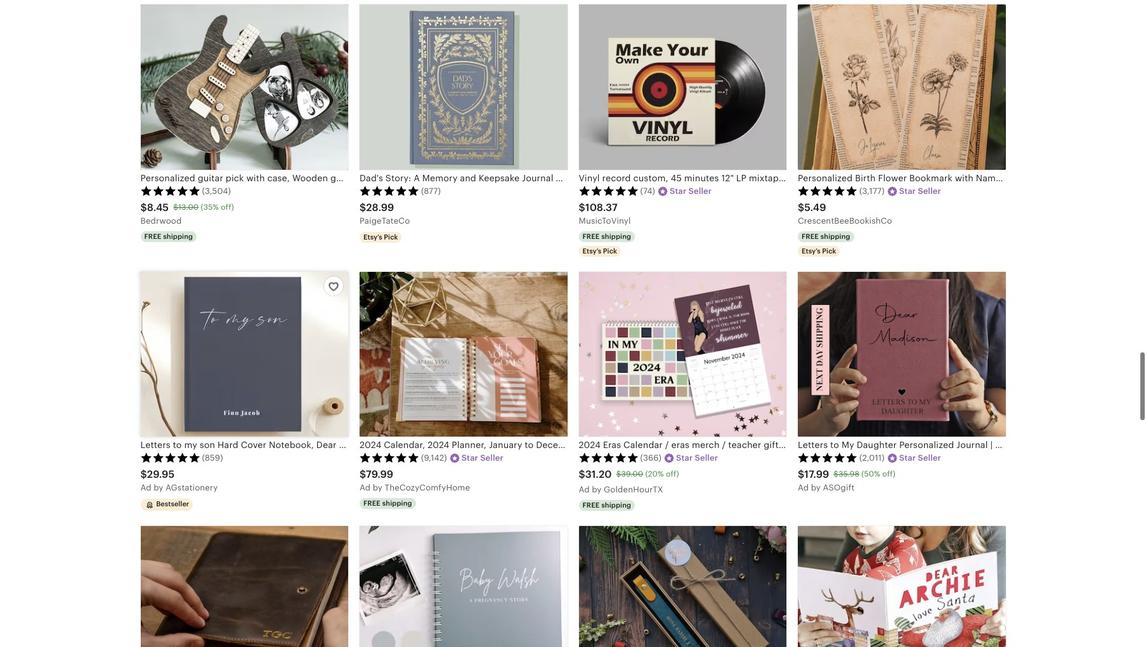 Task type: locate. For each thing, give the bounding box(es) containing it.
5 out of 5 stars image up 17.99
[[798, 453, 858, 463]]

5 out of 5 stars image for (9,142)
[[360, 453, 419, 463]]

off) inside the $ 8.45 $ 13.00 (35% off) bedrwood
[[221, 203, 234, 212]]

0 horizontal spatial off)
[[221, 203, 234, 212]]

5 out of 5 stars image for (366)
[[579, 453, 639, 463]]

b
[[154, 484, 159, 493], [373, 484, 378, 493], [811, 484, 817, 493], [592, 486, 598, 495]]

y down 79.99
[[378, 484, 383, 493]]

letters to my son hard cover notebook, dear son journal, personalized name journal,custom journal baby first christmas gift, pregnancy gift image
[[141, 272, 348, 437]]

1 horizontal spatial off)
[[666, 470, 679, 479]]

etsy's pick down paigetateco
[[364, 234, 398, 241]]

record
[[603, 173, 631, 183], [858, 173, 886, 183]]

a inside the $ 29.95 a d b y agstationery
[[141, 484, 146, 493]]

b down 17.99
[[811, 484, 817, 493]]

letters to my daughter personalized journal | dear daughter journal | memory keepsake journal | custom journal notebook | gift for daughter image
[[798, 272, 1006, 437]]

(74)
[[641, 187, 656, 196]]

star seller down playlist at the right top of the page
[[900, 187, 942, 196]]

off)
[[221, 203, 234, 212], [666, 470, 679, 479], [883, 470, 896, 479]]

$ 28.99 paigetateco
[[360, 202, 410, 226]]

etsy's for 5.49
[[802, 247, 821, 255]]

star right (9,142)
[[462, 454, 478, 463]]

etsy's for 108.37
[[583, 247, 602, 255]]

b down 79.99
[[373, 484, 378, 493]]

17.99
[[805, 469, 830, 481]]

5 out of 5 stars image up 28.99 on the left top of the page
[[360, 186, 419, 196]]

seller for 5.49
[[918, 187, 942, 196]]

y
[[159, 484, 163, 493], [378, 484, 383, 493], [817, 484, 821, 493], [597, 486, 602, 495]]

(877)
[[421, 187, 441, 196]]

star down 'cover,'
[[900, 187, 916, 196]]

2 horizontal spatial off)
[[883, 470, 896, 479]]

free
[[144, 233, 161, 241], [583, 233, 600, 241], [802, 233, 819, 241], [364, 500, 381, 508], [583, 502, 600, 510]]

b inside $ 79.99 a d b y thecozycomfyhome
[[373, 484, 378, 493]]

etsy's pick down musictovinyl
[[583, 247, 617, 255]]

free shipping down goldenhourtx
[[583, 502, 632, 510]]

star down '45'
[[670, 187, 687, 196]]

etsy's down paigetateco
[[364, 234, 382, 241]]

1 horizontal spatial etsy's
[[583, 247, 602, 255]]

etsy's pick down crescentbeebookishco
[[802, 247, 837, 255]]

vinyl record custom, 45 minutes 12" lp mixtape with full printed record cover, playlist on vinyl.
[[579, 173, 987, 183]]

seller right (9,142)
[[480, 454, 504, 463]]

star seller
[[670, 187, 712, 196], [900, 187, 942, 196], [462, 454, 504, 463], [676, 454, 718, 463], [900, 454, 942, 463]]

star
[[670, 187, 687, 196], [900, 187, 916, 196], [462, 454, 478, 463], [676, 454, 693, 463], [900, 454, 916, 463]]

1 horizontal spatial pick
[[603, 247, 617, 255]]

mixtape
[[749, 173, 784, 183]]

shipping down goldenhourtx
[[602, 502, 632, 510]]

free shipping down 'bedrwood'
[[144, 233, 193, 241]]

shipping
[[163, 233, 193, 241], [602, 233, 632, 241], [821, 233, 851, 241], [382, 500, 412, 508], [602, 502, 632, 510]]

a inside $ 31.20 $ 39.00 (20% off) a d b y goldenhourtx
[[579, 486, 585, 495]]

off) for 8.45
[[221, 203, 234, 212]]

etsy's down 5.49
[[802, 247, 821, 255]]

seller down playlist at the right top of the page
[[918, 187, 942, 196]]

vinyl record custom, 45 minutes 12" lp mixtape with full printed record cover, playlist on vinyl. image
[[579, 5, 787, 170]]

y down '29.95'
[[159, 484, 163, 493]]

5 out of 5 stars image down printed
[[798, 186, 858, 196]]

$ 29.95 a d b y agstationery
[[141, 469, 218, 493]]

off) right (20%
[[666, 470, 679, 479]]

5 out of 5 stars image up 8.45
[[141, 186, 200, 196]]

asogift
[[823, 484, 855, 493]]

5 out of 5 stars image up 79.99
[[360, 453, 419, 463]]

d down 79.99
[[365, 484, 371, 493]]

2024 calendar, 2024 planner, january to december, 2024 weekly planner, hard cover planner journal, planner for women & men, gift for her image
[[360, 272, 568, 437]]

2 horizontal spatial etsy's pick
[[802, 247, 837, 255]]

pick down paigetateco
[[384, 234, 398, 241]]

a inside $ 79.99 a d b y thecozycomfyhome
[[360, 484, 366, 493]]

star seller for 79.99
[[462, 454, 504, 463]]

39.00
[[622, 470, 644, 479]]

record up (3,177)
[[858, 173, 886, 183]]

star seller for 108.37
[[670, 187, 712, 196]]

2 horizontal spatial pick
[[823, 247, 837, 255]]

y inside $ 17.99 $ 35.98 (50% off) a d b y asogift
[[817, 484, 821, 493]]

off) inside $ 17.99 $ 35.98 (50% off) a d b y asogift
[[883, 470, 896, 479]]

free down 'bedrwood'
[[144, 233, 161, 241]]

1 horizontal spatial etsy's pick
[[583, 247, 617, 255]]

d down '29.95'
[[146, 484, 151, 493]]

shipping down musictovinyl
[[602, 233, 632, 241]]

free for 79.99
[[364, 500, 381, 508]]

pick
[[384, 234, 398, 241], [603, 247, 617, 255], [823, 247, 837, 255]]

lp
[[737, 173, 747, 183]]

8.45
[[147, 202, 169, 214]]

vinyl
[[579, 173, 600, 183]]

star for 108.37
[[670, 187, 687, 196]]

free down musictovinyl
[[583, 233, 600, 241]]

$ inside $ 28.99 paigetateco
[[360, 202, 366, 214]]

$ inside the $ 5.49 crescentbeebookishco
[[798, 202, 805, 214]]

free down 79.99
[[364, 500, 381, 508]]

5 out of 5 stars image up '29.95'
[[141, 453, 200, 463]]

$ 17.99 $ 35.98 (50% off) a d b y asogift
[[798, 469, 896, 493]]

free shipping for 8.45
[[144, 233, 193, 241]]

star seller right (2,011)
[[900, 454, 942, 463]]

5 out of 5 stars image up 108.37
[[579, 186, 639, 196]]

off) right (50%
[[883, 470, 896, 479]]

$ inside $ 108.37 musictovinyl
[[579, 202, 586, 214]]

35.98
[[839, 470, 860, 479]]

(2,011)
[[860, 454, 885, 463]]

off) for 31.20
[[666, 470, 679, 479]]

b inside $ 17.99 $ 35.98 (50% off) a d b y asogift
[[811, 484, 817, 493]]

5 out of 5 stars image up 31.20
[[579, 453, 639, 463]]

etsy's down musictovinyl
[[583, 247, 602, 255]]

1 horizontal spatial record
[[858, 173, 886, 183]]

etsy's pick for 5.49
[[802, 247, 837, 255]]

free shipping down 79.99
[[364, 500, 412, 508]]

pick down crescentbeebookishco
[[823, 247, 837, 255]]

free for 8.45
[[144, 233, 161, 241]]

y down 31.20
[[597, 486, 602, 495]]

with
[[787, 173, 805, 183]]

pregnancy journal / modern square personalized planner for tracking baby/ 8x8 book / gift for first time moms image
[[360, 527, 568, 648]]

2 horizontal spatial etsy's
[[802, 247, 821, 255]]

$ for 29.95
[[141, 469, 147, 481]]

etsy's pick
[[364, 234, 398, 241], [583, 247, 617, 255], [802, 247, 837, 255]]

record right vinyl
[[603, 173, 631, 183]]

$ 8.45 $ 13.00 (35% off) bedrwood
[[141, 202, 234, 226]]

free for 31.20
[[583, 502, 600, 510]]

free shipping down musictovinyl
[[583, 233, 632, 241]]

handmade personalised leather bookmark, gifts for him and her, teacher gift, mother's day, wedding gift , reading gift, anniversary gift image
[[579, 527, 787, 648]]

free shipping down crescentbeebookishco
[[802, 233, 851, 241]]

b inside $ 31.20 $ 39.00 (20% off) a d b y goldenhourtx
[[592, 486, 598, 495]]

custom,
[[634, 173, 669, 183]]

off) inside $ 31.20 $ 39.00 (20% off) a d b y goldenhourtx
[[666, 470, 679, 479]]

agstationery
[[166, 484, 218, 493]]

free shipping for 79.99
[[364, 500, 412, 508]]

star seller right (366)
[[676, 454, 718, 463]]

$
[[141, 202, 147, 214], [360, 202, 366, 214], [579, 202, 586, 214], [798, 202, 805, 214], [173, 203, 178, 212], [141, 469, 147, 481], [360, 469, 366, 481], [579, 469, 586, 481], [798, 469, 805, 481], [617, 470, 622, 479], [834, 470, 839, 479]]

28.99
[[366, 202, 394, 214]]

d
[[146, 484, 151, 493], [365, 484, 371, 493], [804, 484, 809, 493], [585, 486, 590, 495]]

free down 5.49
[[802, 233, 819, 241]]

$ for 28.99
[[360, 202, 366, 214]]

b down '29.95'
[[154, 484, 159, 493]]

star seller down minutes
[[670, 187, 712, 196]]

5 out of 5 stars image
[[141, 186, 200, 196], [360, 186, 419, 196], [579, 186, 639, 196], [798, 186, 858, 196], [141, 453, 200, 463], [360, 453, 419, 463], [579, 453, 639, 463], [798, 453, 858, 463]]

y down 17.99
[[817, 484, 821, 493]]

etsy's
[[364, 234, 382, 241], [583, 247, 602, 255], [802, 247, 821, 255]]

108.37
[[586, 202, 618, 214]]

$ 79.99 a d b y thecozycomfyhome
[[360, 469, 470, 493]]

(3,177)
[[860, 187, 885, 196]]

seller down minutes
[[689, 187, 712, 196]]

shipping down 'bedrwood'
[[163, 233, 193, 241]]

star seller right (9,142)
[[462, 454, 504, 463]]

$ for 31.20
[[579, 469, 586, 481]]

5.49
[[805, 202, 827, 214]]

$ inside the $ 29.95 a d b y agstationery
[[141, 469, 147, 481]]

free shipping
[[144, 233, 193, 241], [583, 233, 632, 241], [802, 233, 851, 241], [364, 500, 412, 508], [583, 502, 632, 510]]

seller
[[689, 187, 712, 196], [918, 187, 942, 196], [480, 454, 504, 463], [695, 454, 718, 463], [918, 454, 942, 463]]

0 horizontal spatial record
[[603, 173, 631, 183]]

off) right "(35%"
[[221, 203, 234, 212]]

on
[[950, 173, 961, 183]]

shipping down crescentbeebookishco
[[821, 233, 851, 241]]

crescentbeebookishco
[[798, 217, 893, 226]]

d down 17.99
[[804, 484, 809, 493]]

free down 31.20
[[583, 502, 600, 510]]

b down 31.20
[[592, 486, 598, 495]]

$ 108.37 musictovinyl
[[579, 202, 631, 226]]

$ inside $ 79.99 a d b y thecozycomfyhome
[[360, 469, 366, 481]]

pick down musictovinyl
[[603, 247, 617, 255]]

12"
[[722, 173, 734, 183]]

shipping down $ 79.99 a d b y thecozycomfyhome
[[382, 500, 412, 508]]

a
[[141, 484, 146, 493], [360, 484, 366, 493], [798, 484, 804, 493], [579, 486, 585, 495]]

0 horizontal spatial etsy's pick
[[364, 234, 398, 241]]

etsy's pick for 108.37
[[583, 247, 617, 255]]

d down 31.20
[[585, 486, 590, 495]]



Task type: vqa. For each thing, say whether or not it's contained in the screenshot.
middle 'OFF)'
yes



Task type: describe. For each thing, give the bounding box(es) containing it.
star right (2,011)
[[900, 454, 916, 463]]

shipping for 31.20
[[602, 502, 632, 510]]

d inside the $ 29.95 a d b y agstationery
[[146, 484, 151, 493]]

5 out of 5 stars image for (3,177)
[[798, 186, 858, 196]]

personalized kids letter from santa story books first christmas gifts xmas eve box fillers stockings for girls baby boys presents ideas book image
[[798, 527, 1006, 648]]

5 out of 5 stars image for (2,011)
[[798, 453, 858, 463]]

pick for 5.49
[[823, 247, 837, 255]]

star seller for 5.49
[[900, 187, 942, 196]]

pick for 108.37
[[603, 247, 617, 255]]

2024 eras calendar / eras merch / teacher gift for her / happy birthday gift for daughter / eras tour gift home office decor planner agenda image
[[579, 272, 787, 437]]

personalized guitar pick with case, wooden guitar pick, personalized pick, fathers day gift, guitar pick, box for guitar picks, pick case image
[[141, 5, 348, 170]]

thecozycomfyhome
[[385, 484, 470, 493]]

(3,504)
[[202, 187, 231, 196]]

shipping for 8.45
[[163, 233, 193, 241]]

paigetateco
[[360, 217, 410, 226]]

(35%
[[201, 203, 219, 212]]

79.99
[[366, 469, 394, 481]]

29.95
[[147, 469, 175, 481]]

seller for 108.37
[[689, 187, 712, 196]]

star for 5.49
[[900, 187, 916, 196]]

1 record from the left
[[603, 173, 631, 183]]

$ for 17.99
[[798, 469, 805, 481]]

personalized leather journal notebook diary, leather sketchbook, travel notebook, christmas gift image
[[141, 527, 348, 648]]

y inside $ 79.99 a d b y thecozycomfyhome
[[378, 484, 383, 493]]

goldenhourtx
[[604, 486, 663, 495]]

$ for 108.37
[[579, 202, 586, 214]]

dad's story: a memory and keepsake journal for dad - (anniversary gift for him, father's day gift, new dad gift, birthday gift for dad) image
[[360, 5, 568, 170]]

13.00
[[178, 203, 199, 212]]

(20%
[[646, 470, 664, 479]]

31.20
[[586, 469, 612, 481]]

$ for 5.49
[[798, 202, 805, 214]]

d inside $ 31.20 $ 39.00 (20% off) a d b y goldenhourtx
[[585, 486, 590, 495]]

star for 79.99
[[462, 454, 478, 463]]

y inside $ 31.20 $ 39.00 (20% off) a d b y goldenhourtx
[[597, 486, 602, 495]]

bestseller
[[156, 501, 189, 509]]

seller right (366)
[[695, 454, 718, 463]]

(366)
[[641, 454, 662, 463]]

printed
[[824, 173, 855, 183]]

$ 31.20 $ 39.00 (20% off) a d b y goldenhourtx
[[579, 469, 679, 495]]

cover,
[[889, 173, 915, 183]]

d inside $ 17.99 $ 35.98 (50% off) a d b y asogift
[[804, 484, 809, 493]]

musictovinyl
[[579, 217, 631, 226]]

personalized birth flower bookmark with name, laminated personalized bookmark, double-sided image
[[798, 5, 1006, 170]]

5 out of 5 stars image for (74)
[[579, 186, 639, 196]]

b inside the $ 29.95 a d b y agstationery
[[154, 484, 159, 493]]

45
[[671, 173, 682, 183]]

(50%
[[862, 470, 881, 479]]

shipping for 79.99
[[382, 500, 412, 508]]

0 horizontal spatial etsy's
[[364, 234, 382, 241]]

free shipping for 31.20
[[583, 502, 632, 510]]

0 horizontal spatial pick
[[384, 234, 398, 241]]

5 out of 5 stars image for (877)
[[360, 186, 419, 196]]

5 out of 5 stars image for (3,504)
[[141, 186, 200, 196]]

(859)
[[202, 454, 223, 463]]

$ for 8.45
[[141, 202, 147, 214]]

vinyl.
[[964, 173, 987, 183]]

full
[[808, 173, 821, 183]]

minutes
[[685, 173, 719, 183]]

$ 5.49 crescentbeebookishco
[[798, 202, 893, 226]]

(9,142)
[[421, 454, 447, 463]]

$ for 79.99
[[360, 469, 366, 481]]

star right (366)
[[676, 454, 693, 463]]

playlist
[[918, 173, 948, 183]]

a inside $ 17.99 $ 35.98 (50% off) a d b y asogift
[[798, 484, 804, 493]]

2 record from the left
[[858, 173, 886, 183]]

seller for 79.99
[[480, 454, 504, 463]]

y inside the $ 29.95 a d b y agstationery
[[159, 484, 163, 493]]

bedrwood
[[141, 217, 182, 226]]

seller right (2,011)
[[918, 454, 942, 463]]

5 out of 5 stars image for (859)
[[141, 453, 200, 463]]

d inside $ 79.99 a d b y thecozycomfyhome
[[365, 484, 371, 493]]



